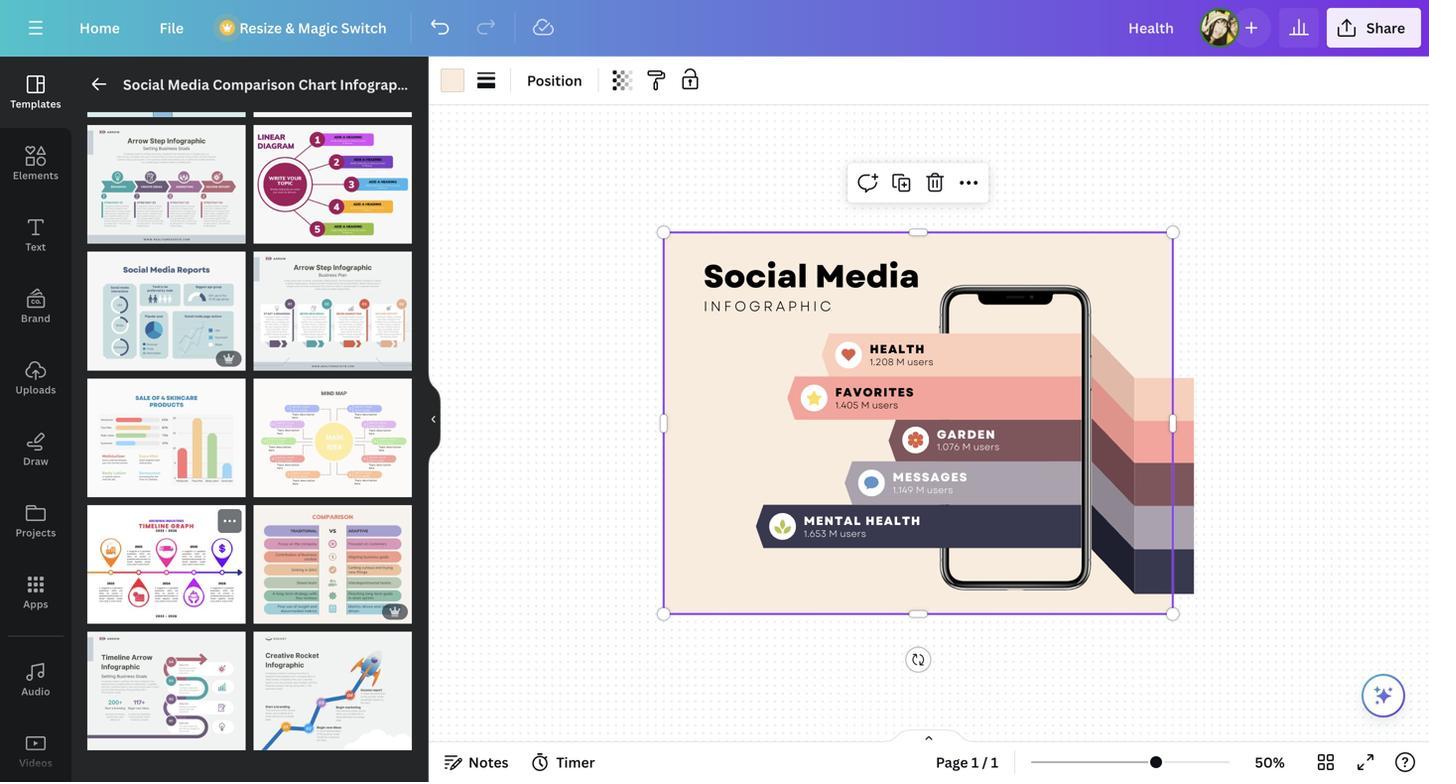 Task type: locate. For each thing, give the bounding box(es) containing it.
users
[[907, 355, 934, 369], [872, 398, 898, 412], [973, 440, 1000, 454], [927, 483, 953, 497], [840, 527, 866, 540]]

0 horizontal spatial grey simple modern arrow step infographic chart graph image
[[87, 125, 246, 244]]

main menu bar
[[0, 0, 1429, 57]]

grey simple modern arrow step infographic chart graph image for the left grey simple modern arrow step infographic chart graph group
[[87, 125, 246, 244]]

1 horizontal spatial grey simple modern arrow step infographic chart graph image
[[254, 252, 412, 370]]

users inside "health 1.208 m users"
[[907, 355, 934, 369]]

colorful minimalist linear steps circular diagram group
[[254, 113, 412, 244]]

switch
[[341, 18, 387, 37]]

users for favorites
[[872, 398, 898, 412]]

blue creative mind map graph image
[[87, 0, 246, 117]]

media down file popup button
[[167, 75, 209, 94]]

0 horizontal spatial social
[[123, 75, 164, 94]]

blue and white modern minimal social media reports graph group
[[87, 240, 246, 370]]

draw
[[23, 455, 48, 468]]

1 1 from the left
[[972, 753, 979, 772]]

share button
[[1327, 8, 1421, 48]]

bubble chat icon image
[[864, 476, 879, 490]]

1 horizontal spatial social
[[704, 253, 808, 299]]

white colorful industries timeline graph group
[[87, 505, 246, 624]]

home link
[[64, 8, 136, 48]]

white colorful industries timeline graph image
[[87, 505, 246, 624]]

/
[[982, 753, 988, 772]]

m right 1.076
[[962, 440, 971, 454]]

comparison
[[213, 75, 295, 94]]

grey simple modern arrow step infographic chart graph image for rightmost grey simple modern arrow step infographic chart graph group
[[254, 252, 412, 370]]

m inside the garden 1.076 m users
[[962, 440, 971, 454]]

grey simple modern creative rocket infographic chart graph group
[[254, 620, 412, 750]]

users right 1.076
[[973, 440, 1000, 454]]

1
[[972, 753, 979, 772], [991, 753, 999, 772]]

0 horizontal spatial 1
[[972, 753, 979, 772]]

media for social media
[[815, 253, 920, 299]]

1.208
[[870, 355, 894, 369]]

health
[[866, 512, 921, 529]]

colorful calm corporate clean mind map group
[[254, 0, 412, 117]]

notes button
[[437, 746, 517, 778]]

audio button
[[0, 644, 71, 716]]

users inside the garden 1.076 m users
[[973, 440, 1000, 454]]

#fbebdc image
[[441, 68, 464, 92], [441, 68, 464, 92]]

1 left /
[[972, 753, 979, 772]]

notes
[[468, 753, 509, 772]]

videos
[[19, 756, 52, 770]]

m right the 1.653
[[829, 527, 838, 540]]

m inside messages 1.149 m users
[[916, 483, 924, 497]]

messages
[[893, 469, 968, 486]]

0 vertical spatial media
[[167, 75, 209, 94]]

1 right /
[[991, 753, 999, 772]]

&
[[285, 18, 295, 37]]

mental
[[804, 512, 862, 529]]

social media comparison chart infographic graph
[[123, 75, 463, 94]]

audio
[[21, 685, 50, 698]]

1 vertical spatial social
[[704, 253, 808, 299]]

timer button
[[524, 746, 603, 778]]

projects button
[[0, 485, 71, 557]]

media
[[167, 75, 209, 94], [815, 253, 920, 299]]

apps button
[[0, 557, 71, 628]]

m for garden
[[962, 440, 971, 454]]

social for social media comparison chart infographic graph
[[123, 75, 164, 94]]

m right 1.208
[[896, 355, 905, 369]]

show pages image
[[881, 728, 977, 744]]

text
[[25, 240, 46, 254]]

users right 1.149
[[927, 483, 953, 497]]

messages 1.149 m users
[[893, 469, 968, 497]]

professional multicolor concept map graphic image
[[254, 378, 412, 497]]

side panel tab list
[[0, 57, 71, 782]]

1.405
[[835, 398, 859, 412]]

users right 1.208
[[907, 355, 934, 369]]

0 vertical spatial grey simple modern arrow step infographic chart graph image
[[87, 125, 246, 244]]

1 vertical spatial infographic
[[704, 296, 834, 316]]

blue creative mind map graph group
[[87, 0, 246, 117]]

magic
[[298, 18, 338, 37]]

users right the 1.653
[[840, 527, 866, 540]]

m right 1.405
[[861, 398, 870, 412]]

50% button
[[1238, 746, 1302, 778]]

hide image
[[428, 372, 441, 467]]

media up health
[[815, 253, 920, 299]]

file
[[160, 18, 184, 37]]

0 vertical spatial social
[[123, 75, 164, 94]]

1 vertical spatial grey simple modern arrow step infographic chart graph image
[[254, 252, 412, 370]]

users for garden
[[973, 440, 1000, 454]]

m right 1.149
[[916, 483, 924, 497]]

page 1 / 1
[[936, 753, 999, 772]]

social
[[123, 75, 164, 94], [704, 253, 808, 299]]

users inside messages 1.149 m users
[[927, 483, 953, 497]]

0 vertical spatial infographic
[[340, 75, 418, 94]]

users for messages
[[927, 483, 953, 497]]

social for social media
[[704, 253, 808, 299]]

list of business comparison infographic bar graph image
[[254, 505, 412, 624]]

users inside favorites 1.405 m users
[[872, 398, 898, 412]]

grey simple modern arrow step infographic chart graph group
[[87, 113, 246, 244], [254, 240, 412, 370]]

m inside favorites 1.405 m users
[[861, 398, 870, 412]]

1 vertical spatial media
[[815, 253, 920, 299]]

0 horizontal spatial media
[[167, 75, 209, 94]]

1 horizontal spatial infographic
[[704, 296, 834, 316]]

infographic
[[340, 75, 418, 94], [704, 296, 834, 316]]

share
[[1367, 18, 1405, 37]]

1 horizontal spatial media
[[815, 253, 920, 299]]

uploads
[[15, 383, 56, 397]]

m inside "health 1.208 m users"
[[896, 355, 905, 369]]

grey simple modern arrow step infographic chart graph image
[[87, 125, 246, 244], [254, 252, 412, 370]]

m
[[896, 355, 905, 369], [861, 398, 870, 412], [962, 440, 971, 454], [916, 483, 924, 497], [829, 527, 838, 540]]

projects
[[15, 526, 56, 539]]

1 horizontal spatial 1
[[991, 753, 999, 772]]

brand
[[21, 312, 51, 325]]

users right 1.405
[[872, 398, 898, 412]]



Task type: vqa. For each thing, say whether or not it's contained in the screenshot.
draw button
yes



Task type: describe. For each thing, give the bounding box(es) containing it.
elements
[[13, 169, 59, 182]]

colorful calm corporate clean mind map image
[[254, 0, 412, 117]]

mental health 1.653 m users
[[804, 512, 921, 540]]

page
[[936, 753, 968, 772]]

position
[[527, 71, 582, 90]]

blue and white modern minimal social media reports graph image
[[87, 252, 246, 370]]

favorites
[[835, 384, 915, 401]]

grey simple modern timeline arrow infographic chart graph group
[[87, 620, 246, 750]]

home
[[79, 18, 120, 37]]

resize & magic switch button
[[208, 8, 403, 48]]

1.076
[[937, 440, 960, 454]]

uploads button
[[0, 342, 71, 414]]

graph
[[421, 75, 463, 94]]

star icon image
[[807, 391, 822, 405]]

file button
[[144, 8, 200, 48]]

brand button
[[0, 271, 71, 342]]

elements button
[[0, 128, 71, 199]]

text button
[[0, 199, 71, 271]]

templates button
[[0, 57, 71, 128]]

m for favorites
[[861, 398, 870, 412]]

1 horizontal spatial grey simple modern arrow step infographic chart graph group
[[254, 240, 412, 370]]

garden
[[937, 426, 996, 443]]

timer
[[556, 753, 595, 772]]

social media
[[704, 253, 920, 299]]

0 horizontal spatial grey simple modern arrow step infographic chart graph group
[[87, 113, 246, 244]]

red playful vertical and horizontal bar chart infographic graph group
[[87, 366, 246, 497]]

1.149
[[893, 483, 913, 497]]

colorful minimalist linear steps circular diagram image
[[254, 125, 412, 244]]

media for social media comparison chart infographic graph
[[167, 75, 209, 94]]

1.653
[[804, 527, 826, 540]]

apps
[[23, 597, 48, 611]]

grey simple modern creative rocket infographic chart graph image
[[254, 632, 412, 750]]

favorites 1.405 m users
[[835, 384, 915, 412]]

professional multicolor concept map graphic group
[[254, 366, 412, 497]]

m for messages
[[916, 483, 924, 497]]

chart
[[298, 75, 337, 94]]

health 1.208 m users
[[870, 341, 934, 369]]

videos button
[[0, 716, 71, 782]]

resize & magic switch
[[239, 18, 387, 37]]

red playful vertical and horizontal bar chart infographic graph image
[[87, 378, 246, 497]]

canva assistant image
[[1372, 684, 1395, 708]]

m for health
[[896, 355, 905, 369]]

resize
[[239, 18, 282, 37]]

m inside mental health 1.653 m users
[[829, 527, 838, 540]]

2 1 from the left
[[991, 753, 999, 772]]

templates
[[10, 97, 61, 111]]

grey simple modern timeline arrow infographic chart graph image
[[87, 632, 246, 750]]

position button
[[519, 65, 590, 96]]

users inside mental health 1.653 m users
[[840, 527, 866, 540]]

health
[[870, 341, 926, 358]]

0 horizontal spatial infographic
[[340, 75, 418, 94]]

list of business comparison infographic bar graph group
[[254, 493, 412, 624]]

draw button
[[0, 414, 71, 485]]

Design title text field
[[1113, 8, 1192, 48]]

50%
[[1255, 753, 1285, 772]]

garden 1.076 m users
[[937, 426, 1000, 454]]

users for health
[[907, 355, 934, 369]]



